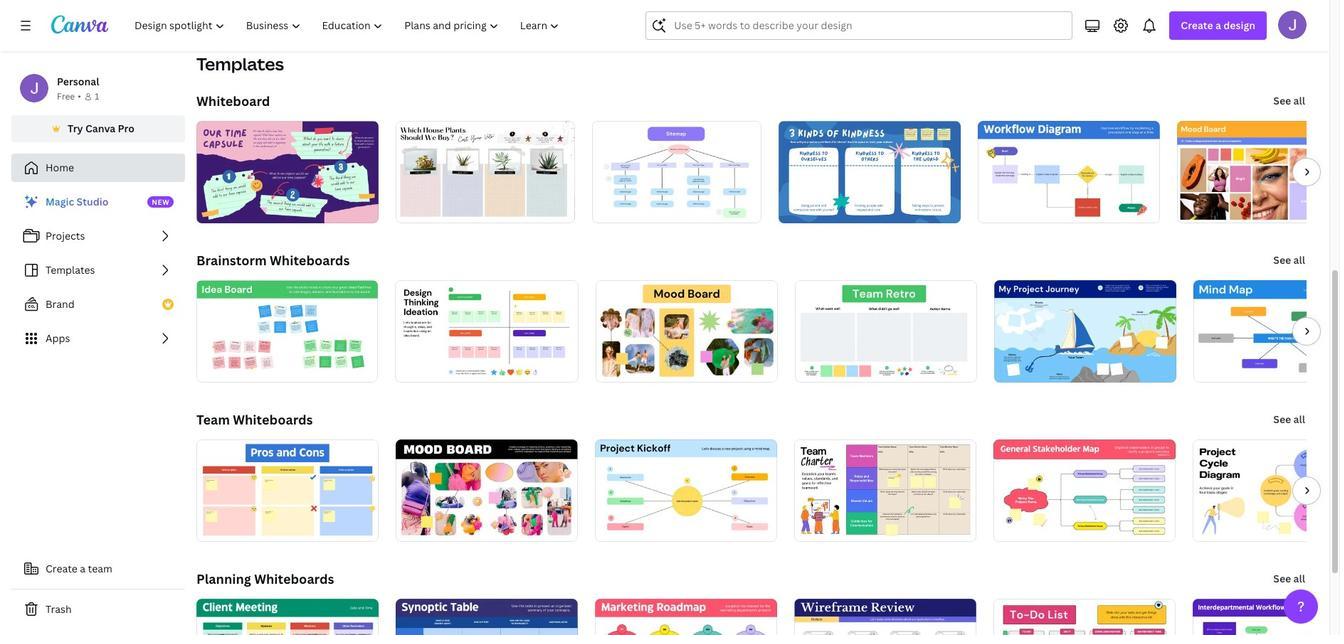 Task type: locate. For each thing, give the bounding box(es) containing it.
2 see all from the top
[[1274, 253, 1305, 267]]

all
[[1294, 94, 1305, 107], [1294, 253, 1305, 267], [1294, 413, 1305, 426], [1294, 572, 1305, 586]]

a inside dropdown button
[[1216, 19, 1221, 32]]

3 see all from the top
[[1274, 413, 1305, 426]]

all for brainstorm
[[1294, 253, 1305, 267]]

planning
[[196, 571, 251, 588]]

magic studio
[[46, 195, 109, 209]]

see for brainstorm
[[1274, 253, 1291, 267]]

see for planning
[[1274, 572, 1291, 586]]

projects
[[46, 229, 85, 243]]

1 vertical spatial whiteboards
[[233, 411, 313, 428]]

2 see all link from the top
[[1272, 246, 1307, 275]]

create inside button
[[46, 562, 77, 576]]

create inside dropdown button
[[1181, 19, 1213, 32]]

planning whiteboards
[[196, 571, 334, 588]]

templates
[[196, 52, 284, 75], [46, 263, 95, 277]]

1 horizontal spatial a
[[1216, 19, 1221, 32]]

1 horizontal spatial create
[[1181, 19, 1213, 32]]

None search field
[[646, 11, 1073, 40]]

templates up whiteboard link
[[196, 52, 284, 75]]

see for team
[[1274, 413, 1291, 426]]

4 see all link from the top
[[1272, 565, 1307, 594]]

4 see from the top
[[1274, 572, 1291, 586]]

1 vertical spatial create
[[46, 562, 77, 576]]

4 all from the top
[[1294, 572, 1305, 586]]

studio
[[77, 195, 109, 209]]

2 vertical spatial whiteboards
[[254, 571, 334, 588]]

team whiteboards
[[196, 411, 313, 428]]

list
[[11, 188, 185, 353]]

try canva pro
[[68, 122, 134, 135]]

planning whiteboards link
[[196, 571, 334, 588]]

canva
[[85, 122, 115, 135]]

see all link
[[1272, 87, 1307, 115], [1272, 246, 1307, 275], [1272, 406, 1307, 434], [1272, 565, 1307, 594]]

apps link
[[11, 325, 185, 353]]

a left team at the left of the page
[[80, 562, 85, 576]]

team
[[196, 411, 230, 428]]

free
[[57, 90, 75, 102]]

whiteboards
[[270, 252, 350, 269], [233, 411, 313, 428], [254, 571, 334, 588]]

design
[[1224, 19, 1256, 32]]

brainstorm whiteboards link
[[196, 252, 350, 269]]

0 vertical spatial create
[[1181, 19, 1213, 32]]

templates down projects
[[46, 263, 95, 277]]

brainstorm
[[196, 252, 267, 269]]

1 vertical spatial a
[[80, 562, 85, 576]]

team
[[88, 562, 112, 576]]

home
[[46, 161, 74, 174]]

create a team button
[[11, 555, 185, 584]]

create for create a design
[[1181, 19, 1213, 32]]

0 vertical spatial a
[[1216, 19, 1221, 32]]

a left design
[[1216, 19, 1221, 32]]

3 see from the top
[[1274, 413, 1291, 426]]

create
[[1181, 19, 1213, 32], [46, 562, 77, 576]]

1 vertical spatial templates
[[46, 263, 95, 277]]

3 see all link from the top
[[1272, 406, 1307, 434]]

all for team
[[1294, 413, 1305, 426]]

3 all from the top
[[1294, 413, 1305, 426]]

0 vertical spatial templates
[[196, 52, 284, 75]]

0 horizontal spatial create
[[46, 562, 77, 576]]

whiteboards for planning whiteboards
[[254, 571, 334, 588]]

4 see all from the top
[[1274, 572, 1305, 586]]

create left design
[[1181, 19, 1213, 32]]

see all
[[1274, 94, 1305, 107], [1274, 253, 1305, 267], [1274, 413, 1305, 426], [1274, 572, 1305, 586]]

create a design
[[1181, 19, 1256, 32]]

create a team
[[46, 562, 112, 576]]

new
[[152, 197, 170, 207]]

1 see from the top
[[1274, 94, 1291, 107]]

create left team at the left of the page
[[46, 562, 77, 576]]

see
[[1274, 94, 1291, 107], [1274, 253, 1291, 267], [1274, 413, 1291, 426], [1274, 572, 1291, 586]]

pro
[[118, 122, 134, 135]]

2 all from the top
[[1294, 253, 1305, 267]]

whiteboards for brainstorm whiteboards
[[270, 252, 350, 269]]

a inside button
[[80, 562, 85, 576]]

a
[[1216, 19, 1221, 32], [80, 562, 85, 576]]

home link
[[11, 154, 185, 182]]

0 horizontal spatial a
[[80, 562, 85, 576]]

brand
[[46, 298, 75, 311]]

list containing magic studio
[[11, 188, 185, 353]]

2 see from the top
[[1274, 253, 1291, 267]]

0 vertical spatial whiteboards
[[270, 252, 350, 269]]



Task type: describe. For each thing, give the bounding box(es) containing it.
brainstorm whiteboards
[[196, 252, 350, 269]]

a for design
[[1216, 19, 1221, 32]]

•
[[78, 90, 81, 102]]

brand link
[[11, 290, 185, 319]]

free •
[[57, 90, 81, 102]]

1 see all link from the top
[[1272, 87, 1307, 115]]

try canva pro button
[[11, 115, 185, 142]]

jacob simon image
[[1278, 11, 1307, 39]]

all for planning
[[1294, 572, 1305, 586]]

whiteboard
[[196, 93, 270, 110]]

projects link
[[11, 222, 185, 251]]

1
[[95, 90, 99, 102]]

1 horizontal spatial templates
[[196, 52, 284, 75]]

team whiteboards link
[[196, 411, 313, 428]]

see all link for team
[[1272, 406, 1307, 434]]

personal
[[57, 75, 99, 88]]

templates link
[[11, 256, 185, 285]]

whiteboard link
[[196, 93, 270, 110]]

trash
[[46, 603, 72, 616]]

apps
[[46, 332, 70, 345]]

see all for planning
[[1274, 572, 1305, 586]]

see all link for brainstorm
[[1272, 246, 1307, 275]]

1 see all from the top
[[1274, 94, 1305, 107]]

whiteboards for team whiteboards
[[233, 411, 313, 428]]

trash link
[[11, 596, 185, 624]]

0 horizontal spatial templates
[[46, 263, 95, 277]]

1 all from the top
[[1294, 94, 1305, 107]]

create for create a team
[[46, 562, 77, 576]]

see all link for planning
[[1272, 565, 1307, 594]]

try
[[68, 122, 83, 135]]

create a design button
[[1170, 11, 1267, 40]]

magic
[[46, 195, 74, 209]]

see all for brainstorm
[[1274, 253, 1305, 267]]

a for team
[[80, 562, 85, 576]]

see all for team
[[1274, 413, 1305, 426]]

top level navigation element
[[125, 11, 572, 40]]

Search search field
[[674, 12, 1044, 39]]



Task type: vqa. For each thing, say whether or not it's contained in the screenshot.
TO within How To Make Your Own Flyer | A Step By Step Guide
no



